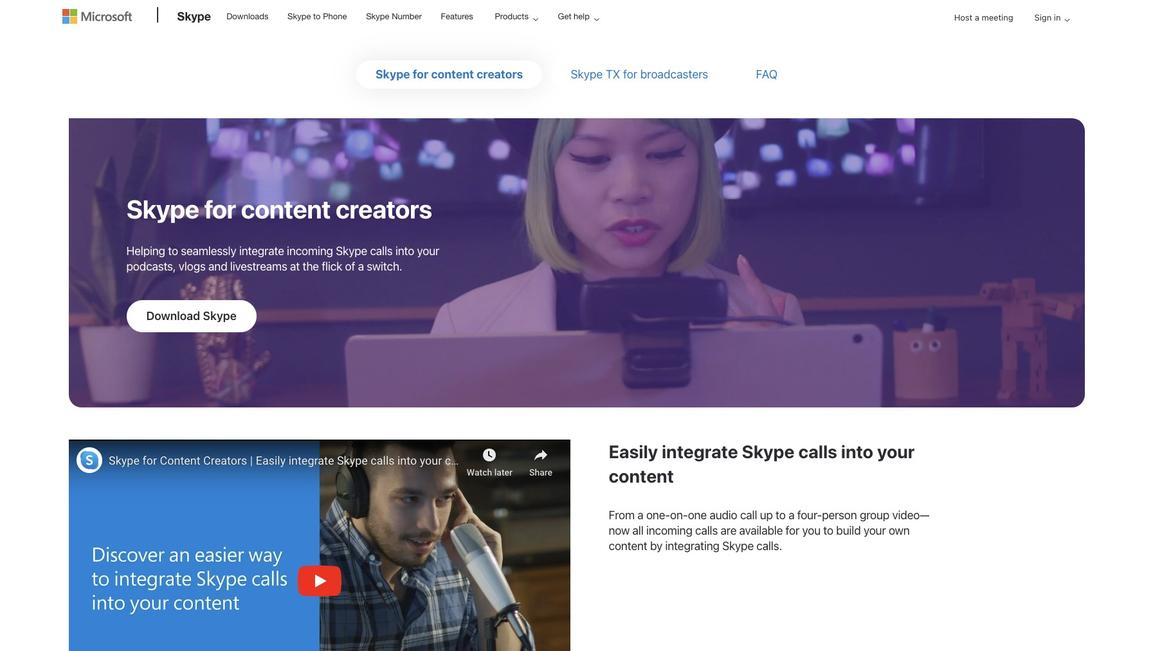 Task type: locate. For each thing, give the bounding box(es) containing it.
1 horizontal spatial incoming
[[647, 524, 693, 538]]

broadcasters
[[641, 68, 709, 81]]

for inside from a one-on-one audio call up to a four-person group video— now all incoming calls are available for you to build your own content by integrating skype calls.
[[786, 524, 800, 538]]

skype for content creators down features at the top
[[376, 68, 523, 81]]

all
[[633, 524, 644, 538]]

download
[[146, 309, 200, 323]]

seamlessly
[[181, 244, 236, 258]]

1 horizontal spatial integrate
[[662, 441, 738, 463]]

0 horizontal spatial incoming
[[287, 244, 333, 258]]

for left you
[[786, 524, 800, 538]]

creators up switch.
[[336, 194, 432, 224]]

a inside menu bar
[[975, 12, 980, 23]]

skype
[[177, 9, 211, 23], [288, 12, 311, 21], [366, 12, 390, 21], [376, 68, 410, 81], [571, 68, 603, 81], [126, 194, 199, 224], [336, 244, 367, 258], [203, 309, 237, 323], [742, 441, 795, 463], [723, 540, 754, 553]]

video—
[[893, 509, 930, 522]]

menu bar
[[62, 1, 1092, 68]]

integrate
[[239, 244, 284, 258], [662, 441, 738, 463]]

0 horizontal spatial calls
[[370, 244, 393, 258]]

helping to seamlessly integrate incoming skype calls into your podcasts, vlogs and livestreams at the flick of a switch.
[[126, 244, 440, 273]]

skype up of
[[336, 244, 367, 258]]

into inside the helping to seamlessly integrate incoming skype calls into your podcasts, vlogs and livestreams at the flick of a switch.
[[396, 244, 414, 258]]

calls up four-
[[799, 441, 838, 463]]

creators down 'products'
[[477, 68, 523, 81]]

1 vertical spatial integrate
[[662, 441, 738, 463]]

you
[[803, 524, 821, 538]]

2 vertical spatial calls
[[696, 524, 718, 538]]

a
[[975, 12, 980, 23], [358, 260, 364, 273], [638, 509, 644, 522], [789, 509, 795, 522]]

products button
[[484, 1, 549, 32]]

a up all
[[638, 509, 644, 522]]

flick
[[322, 260, 342, 273]]

integrate inside the helping to seamlessly integrate incoming skype calls into your podcasts, vlogs and livestreams at the flick of a switch.
[[239, 244, 284, 258]]

skype right download at the top of the page
[[203, 309, 237, 323]]

get help
[[558, 12, 590, 21]]

tx
[[606, 68, 621, 81]]

skype for content creators
[[376, 68, 523, 81], [126, 194, 432, 224]]

a right host
[[975, 12, 980, 23]]

your
[[417, 244, 440, 258], [878, 441, 915, 463], [864, 524, 886, 538]]

download skype link
[[126, 300, 257, 333]]

content
[[431, 68, 474, 81], [241, 194, 331, 224], [609, 466, 674, 487], [609, 540, 648, 553]]

0 vertical spatial your
[[417, 244, 440, 258]]

2 horizontal spatial calls
[[799, 441, 838, 463]]

content down now
[[609, 540, 648, 553]]

calls up switch.
[[370, 244, 393, 258]]

skype down skype number
[[376, 68, 410, 81]]

audio
[[710, 509, 738, 522]]

calls.
[[757, 540, 782, 553]]

skype for content creators up the helping to seamlessly integrate incoming skype calls into your podcasts, vlogs and livestreams at the flick of a switch.
[[126, 194, 432, 224]]

1 horizontal spatial into
[[841, 441, 874, 463]]

meeting
[[982, 12, 1014, 23]]

1 horizontal spatial calls
[[696, 524, 718, 538]]

sign in link
[[1025, 1, 1075, 34]]

own
[[889, 524, 910, 538]]

features
[[441, 12, 473, 21]]

group
[[860, 509, 890, 522]]

0 horizontal spatial integrate
[[239, 244, 284, 258]]

up
[[760, 509, 773, 522]]

1 vertical spatial incoming
[[647, 524, 693, 538]]

1 horizontal spatial creators
[[477, 68, 523, 81]]

downloads
[[227, 12, 269, 21]]

incoming up the
[[287, 244, 333, 258]]

phone
[[323, 12, 347, 21]]

0 vertical spatial into
[[396, 244, 414, 258]]

now
[[609, 524, 630, 538]]

1 vertical spatial your
[[878, 441, 915, 463]]

1 vertical spatial creators
[[336, 194, 432, 224]]

skype up 'up'
[[742, 441, 795, 463]]

2 vertical spatial your
[[864, 524, 886, 538]]

one
[[688, 509, 707, 522]]

for up seamlessly
[[204, 194, 236, 224]]

the
[[303, 260, 319, 273]]

to up 'podcasts,' at the left of the page
[[168, 244, 178, 258]]

to inside the helping to seamlessly integrate incoming skype calls into your podcasts, vlogs and livestreams at the flick of a switch.
[[168, 244, 178, 258]]

into
[[396, 244, 414, 258], [841, 441, 874, 463]]

of
[[345, 260, 355, 273]]

skype number link
[[360, 1, 428, 32]]

skype link
[[171, 1, 218, 35]]

are
[[721, 524, 737, 538]]

number
[[392, 12, 422, 21]]

0 vertical spatial integrate
[[239, 244, 284, 258]]

incoming down "on-"
[[647, 524, 693, 538]]

for
[[413, 68, 429, 81], [623, 68, 638, 81], [204, 194, 236, 224], [786, 524, 800, 538]]

skype tx for broadcasters
[[571, 68, 709, 81]]

help
[[574, 12, 590, 21]]

your inside easily integrate skype calls into your content
[[878, 441, 915, 463]]

to
[[313, 12, 321, 21], [168, 244, 178, 258], [776, 509, 786, 522], [824, 524, 834, 538]]

integrate up livestreams
[[239, 244, 284, 258]]

1 vertical spatial calls
[[799, 441, 838, 463]]

calls
[[370, 244, 393, 258], [799, 441, 838, 463], [696, 524, 718, 538]]

0 vertical spatial incoming
[[287, 244, 333, 258]]

person
[[822, 509, 857, 522]]

from a one-on-one audio call up to a four-person group video— now all incoming calls are available for you to build your own content by integrating skype calls.
[[609, 509, 930, 553]]

on-
[[670, 509, 688, 522]]

skype left tx
[[571, 68, 603, 81]]

skype left number
[[366, 12, 390, 21]]

calls down the one
[[696, 524, 718, 538]]

get
[[558, 12, 572, 21]]

content down easily
[[609, 466, 674, 487]]

skype down are
[[723, 540, 754, 553]]

incoming
[[287, 244, 333, 258], [647, 524, 693, 538]]

calls inside the helping to seamlessly integrate incoming skype calls into your podcasts, vlogs and livestreams at the flick of a switch.
[[370, 244, 393, 258]]

a right of
[[358, 260, 364, 273]]

calls inside easily integrate skype calls into your content
[[799, 441, 838, 463]]

skype for content creators main content
[[0, 48, 1154, 652]]

a inside the helping to seamlessly integrate incoming skype calls into your podcasts, vlogs and livestreams at the flick of a switch.
[[358, 260, 364, 273]]

integrate up the one
[[662, 441, 738, 463]]

content inside from a one-on-one audio call up to a four-person group video— now all incoming calls are available for you to build your own content by integrating skype calls.
[[609, 540, 648, 553]]

1 vertical spatial into
[[841, 441, 874, 463]]

0 vertical spatial calls
[[370, 244, 393, 258]]

livestreams
[[230, 260, 287, 273]]

creators
[[477, 68, 523, 81], [336, 194, 432, 224]]

0 horizontal spatial into
[[396, 244, 414, 258]]

sign in
[[1035, 12, 1061, 23]]



Task type: vqa. For each thing, say whether or not it's contained in the screenshot.
right the into
yes



Task type: describe. For each thing, give the bounding box(es) containing it.
incoming inside the helping to seamlessly integrate incoming skype calls into your podcasts, vlogs and livestreams at the flick of a switch.
[[287, 244, 333, 258]]

available
[[740, 524, 783, 538]]

skype left the 'downloads' link
[[177, 9, 211, 23]]

menu bar containing host a meeting
[[62, 1, 1092, 68]]

your inside from a one-on-one audio call up to a four-person group video— now all incoming calls are available for you to build your own content by integrating skype calls.
[[864, 524, 886, 538]]

faq
[[756, 68, 778, 81]]

host a meeting link
[[944, 1, 1024, 34]]

skype inside easily integrate skype calls into your content
[[742, 441, 795, 463]]

podcasts,
[[126, 260, 176, 273]]

content down features at the top
[[431, 68, 474, 81]]

integrate inside easily integrate skype calls into your content
[[662, 441, 738, 463]]

downloads link
[[221, 1, 274, 32]]

skype tx for broadcasters link
[[571, 68, 709, 81]]

vlogs
[[179, 260, 206, 273]]

one-
[[647, 509, 670, 522]]

incoming inside from a one-on-one audio call up to a four-person group video— now all incoming calls are available for you to build your own content by integrating skype calls.
[[647, 524, 693, 538]]

skype to phone link
[[282, 1, 353, 32]]

integrating
[[666, 540, 720, 553]]

and
[[208, 260, 227, 273]]

host a meeting
[[955, 12, 1014, 23]]

into inside easily integrate skype calls into your content
[[841, 441, 874, 463]]

skype number
[[366, 12, 422, 21]]

1 vertical spatial skype for content creators
[[126, 194, 432, 224]]

call
[[740, 509, 757, 522]]

sign
[[1035, 12, 1052, 23]]

for right tx
[[623, 68, 638, 81]]

for down number
[[413, 68, 429, 81]]

0 horizontal spatial creators
[[336, 194, 432, 224]]

download skype
[[146, 309, 237, 323]]

0 vertical spatial skype for content creators
[[376, 68, 523, 81]]

to right 'up'
[[776, 509, 786, 522]]

features link
[[435, 1, 479, 32]]

calls inside from a one-on-one audio call up to a four-person group video— now all incoming calls are available for you to build your own content by integrating skype calls.
[[696, 524, 718, 538]]

microsoft image
[[62, 9, 132, 24]]

your inside the helping to seamlessly integrate incoming skype calls into your podcasts, vlogs and livestreams at the flick of a switch.
[[417, 244, 440, 258]]

faq link
[[756, 68, 778, 81]]

host
[[955, 12, 973, 23]]

skype inside from a one-on-one audio call up to a four-person group video— now all incoming calls are available for you to build your own content by integrating skype calls.
[[723, 540, 754, 553]]

by
[[650, 540, 663, 553]]

skype up the helping
[[126, 194, 199, 224]]

four-
[[798, 509, 822, 522]]

to left phone
[[313, 12, 321, 21]]

easily
[[609, 441, 658, 463]]

products
[[495, 12, 529, 21]]

easily integrate skype calls into your content
[[609, 441, 915, 487]]

in
[[1054, 12, 1061, 23]]

build
[[837, 524, 861, 538]]

switch.
[[367, 260, 402, 273]]

get help button
[[547, 1, 610, 32]]

skype inside the helping to seamlessly integrate incoming skype calls into your podcasts, vlogs and livestreams at the flick of a switch.
[[336, 244, 367, 258]]

skype left phone
[[288, 12, 311, 21]]

helping
[[126, 244, 165, 258]]

content inside easily integrate skype calls into your content
[[609, 466, 674, 487]]

a left four-
[[789, 509, 795, 522]]

content up the helping to seamlessly integrate incoming skype calls into your podcasts, vlogs and livestreams at the flick of a switch.
[[241, 194, 331, 224]]

skype to phone
[[288, 12, 347, 21]]

skype for content creators link
[[376, 68, 523, 81]]

arrow down image
[[1060, 12, 1075, 28]]

to right you
[[824, 524, 834, 538]]

from
[[609, 509, 635, 522]]

at
[[290, 260, 300, 273]]

0 vertical spatial creators
[[477, 68, 523, 81]]



